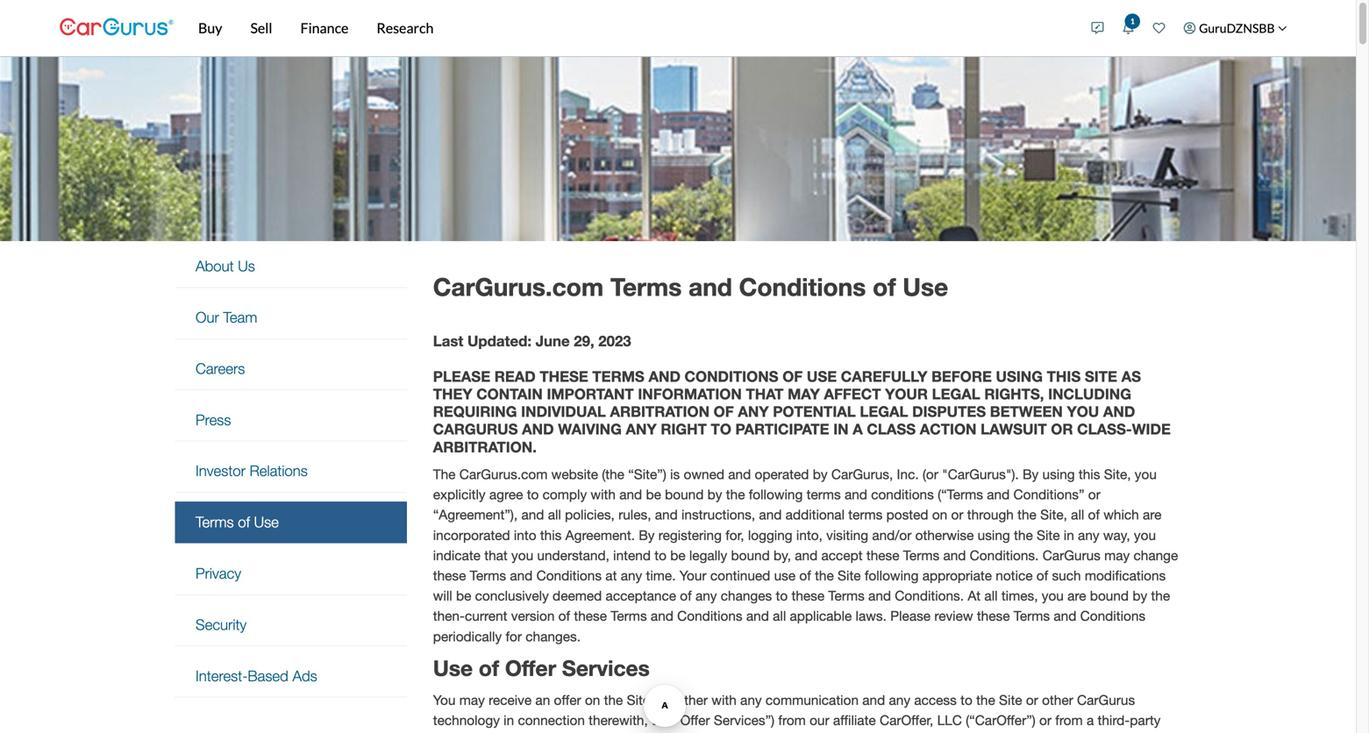Task type: vqa. For each thing, say whether or not it's contained in the screenshot.
the rightmost are
yes



Task type: locate. For each thing, give the bounding box(es) containing it.
1 horizontal spatial following
[[865, 568, 919, 584]]

1 horizontal spatial terms
[[849, 507, 883, 523]]

(or
[[923, 467, 939, 483]]

buy button
[[184, 0, 236, 56]]

the up ("caroffer")
[[976, 692, 996, 708]]

following down and/or
[[865, 568, 919, 584]]

are right "which"
[[1143, 507, 1162, 523]]

you
[[1135, 467, 1157, 483], [1134, 528, 1156, 543], [511, 548, 534, 564], [1042, 588, 1064, 604]]

1 vertical spatial cargurus.com
[[459, 467, 548, 483]]

to down therewith,
[[638, 733, 650, 733]]

use
[[774, 568, 796, 584]]

1 horizontal spatial any
[[738, 403, 769, 420]]

following
[[749, 487, 803, 503], [865, 568, 919, 584]]

these up applicable
[[792, 588, 825, 604]]

0 vertical spatial on
[[932, 507, 948, 523]]

1 horizontal spatial vehicle
[[1005, 733, 1047, 733]]

cargurus inside the cargurus.com website (the "site") is owned and operated by cargurus, inc. (or "cargurus"). by using this site, you explicitly agree to comply with and be bound by the following terms and conditions ("terms and conditions" or "agreement"), and all policies, rules, and instructions, and additional terms posted on or through the site, all of which are incorporated into this agreement. by registering for, logging into, visiting and/or otherwise using the site in any way, you indicate that you understand, intend to be legally bound by, and accept these terms and conditions. cargurus may change these terms and conditions at any time. your continued use of the site following appropriate notice of such modifications will be conclusively deemed acceptance of any changes to these terms and conditions. at all times, you are bound by the then-current version of these terms and conditions and all applicable laws. please review these terms and conditions periodically for changes.
[[1043, 548, 1101, 564]]

to down "use"
[[776, 588, 788, 604]]

a
[[1087, 713, 1094, 728]]

read
[[495, 367, 536, 385]]

in down receive
[[504, 713, 514, 728]]

1 vertical spatial bound
[[731, 548, 770, 564]]

2 vertical spatial bound
[[1090, 588, 1129, 604]]

cargurus.com up last updated: june 29, 2023
[[433, 272, 604, 301]]

0 horizontal spatial may
[[459, 692, 485, 708]]

be down the registering
[[670, 548, 686, 564]]

site down conditions"
[[1037, 528, 1060, 543]]

explicitly
[[433, 487, 486, 503]]

site
[[1037, 528, 1060, 543], [838, 568, 861, 584], [627, 692, 650, 708], [999, 692, 1023, 708]]

from up (an
[[778, 713, 806, 728]]

indicate
[[433, 548, 481, 564]]

potential
[[773, 403, 856, 420]]

terms up laws.
[[829, 588, 865, 604]]

2 horizontal spatial be
[[670, 548, 686, 564]]

these down at
[[977, 609, 1010, 624]]

legal down before at the right bottom of the page
[[932, 385, 981, 403]]

cargurus.com up 'agree'
[[459, 467, 548, 483]]

research
[[377, 19, 434, 36]]

2023
[[599, 332, 631, 350]]

menu bar
[[174, 0, 1083, 56]]

0 vertical spatial be
[[646, 487, 661, 503]]

deemed
[[553, 588, 602, 604]]

2 vertical spatial be
[[456, 588, 471, 604]]

0 horizontal spatial terms
[[807, 487, 841, 503]]

visiting
[[827, 528, 869, 543]]

by down modifications
[[1133, 588, 1148, 604]]

rights,
[[985, 385, 1044, 403]]

and
[[649, 367, 681, 385], [1103, 403, 1135, 420], [522, 420, 554, 438]]

conditions. up notice
[[970, 548, 1039, 564]]

1 vertical spatial conditions.
[[895, 588, 964, 604]]

0 horizontal spatial conditions.
[[895, 588, 964, 604]]

understand,
[[537, 548, 610, 564]]

interest-
[[196, 667, 248, 685]]

contain
[[477, 385, 543, 403]]

or down other
[[1040, 713, 1052, 728]]

0 vertical spatial may
[[1105, 548, 1130, 564]]

1 horizontal spatial with
[[712, 692, 737, 708]]

investor relations link
[[175, 451, 407, 492]]

caroffer, up offers
[[880, 713, 934, 728]]

incorporated
[[433, 528, 510, 543]]

and up "class-" on the bottom of the page
[[1103, 403, 1135, 420]]

2 horizontal spatial use
[[903, 272, 948, 301]]

ads
[[293, 667, 317, 685]]

0 horizontal spatial using
[[978, 528, 1010, 543]]

last
[[433, 332, 463, 350]]

site up therewith,
[[627, 692, 650, 708]]

with up services")
[[712, 692, 737, 708]]

menu containing about us
[[175, 246, 407, 698]]

into
[[514, 528, 536, 543]]

0 horizontal spatial use
[[254, 514, 279, 531]]

1 horizontal spatial on
[[932, 507, 948, 523]]

1 vertical spatial legal
[[860, 403, 908, 420]]

terms down acceptance
[[611, 609, 647, 624]]

bound down modifications
[[1090, 588, 1129, 604]]

0 horizontal spatial site,
[[1041, 507, 1068, 523]]

using up conditions"
[[1043, 467, 1075, 483]]

1 vertical spatial be
[[670, 548, 686, 564]]

based
[[248, 667, 288, 685]]

"agreement"),
[[433, 507, 518, 523]]

2 vehicle from the left
[[1005, 733, 1047, 733]]

cargurus up such
[[1043, 548, 1101, 564]]

and up information
[[649, 367, 681, 385]]

you down "into"
[[511, 548, 534, 564]]

updated:
[[468, 332, 532, 350]]

of up the to
[[714, 403, 734, 420]]

or left other
[[1026, 692, 1039, 708]]

from left a
[[1056, 713, 1083, 728]]

about us
[[196, 258, 255, 275]]

in up such
[[1064, 528, 1074, 543]]

1 vehicle from the left
[[743, 733, 785, 733]]

with inside you may receive an offer on the site (together with any communication and any access to the site or other cargurus technology in connection therewith, the "offer services") from our affiliate caroffer, llc ("caroffer") or from a third-party car dealer ("participating dealer") to purchase your vehicle (an "offer").   offers by caroffer, any vehicle purchase and sa
[[712, 692, 737, 708]]

1 horizontal spatial in
[[1064, 528, 1074, 543]]

any left the way,
[[1078, 528, 1100, 543]]

to up time. on the bottom left of the page
[[655, 548, 667, 564]]

menu
[[175, 246, 407, 698]]

0 horizontal spatial bound
[[665, 487, 704, 503]]

legal up the class
[[860, 403, 908, 420]]

1 vertical spatial of
[[714, 403, 734, 420]]

conditions. up please on the right bottom of the page
[[895, 588, 964, 604]]

following down operated
[[749, 487, 803, 503]]

0 vertical spatial in
[[1064, 528, 1074, 543]]

using down 'through'
[[978, 528, 1010, 543]]

site, down conditions"
[[1041, 507, 1068, 523]]

may inside the cargurus.com website (the "site") is owned and operated by cargurus, inc. (or "cargurus"). by using this site, you explicitly agree to comply with and be bound by the following terms and conditions ("terms and conditions" or "agreement"), and all policies, rules, and instructions, and additional terms posted on or through the site, all of which are incorporated into this agreement. by registering for, logging into, visiting and/or otherwise using the site in any way, you indicate that you understand, intend to be legally bound by, and accept these terms and conditions. cargurus may change these terms and conditions at any time. your continued use of the site following appropriate notice of such modifications will be conclusively deemed acceptance of any changes to these terms and conditions. at all times, you are bound by the then-current version of these terms and conditions and all applicable laws. please review these terms and conditions periodically for changes.
[[1105, 548, 1130, 564]]

be down ""site")"
[[646, 487, 661, 503]]

offer
[[505, 655, 556, 681]]

the
[[433, 467, 456, 483]]

any left access
[[889, 692, 911, 708]]

you down such
[[1042, 588, 1064, 604]]

by down rules,
[[639, 528, 655, 543]]

the
[[726, 487, 745, 503], [1018, 507, 1037, 523], [1014, 528, 1033, 543], [815, 568, 834, 584], [1151, 588, 1170, 604], [604, 692, 623, 708], [976, 692, 996, 708], [652, 713, 671, 728]]

use of offer services
[[433, 655, 650, 681]]

bound down the is
[[665, 487, 704, 503]]

sell button
[[236, 0, 286, 56]]

are down such
[[1068, 588, 1087, 604]]

at
[[606, 568, 617, 584]]

affiliate
[[833, 713, 876, 728]]

terms up additional
[[807, 487, 841, 503]]

1 horizontal spatial of
[[783, 367, 803, 385]]

this right "into"
[[540, 528, 562, 543]]

0 vertical spatial conditions.
[[970, 548, 1039, 564]]

1 vertical spatial in
[[504, 713, 514, 728]]

0 vertical spatial use
[[903, 272, 948, 301]]

all right at
[[985, 588, 998, 604]]

conditions
[[739, 272, 866, 301], [537, 568, 602, 584], [677, 609, 743, 624], [1080, 609, 1146, 624]]

("terms
[[938, 487, 983, 503]]

connection
[[518, 713, 585, 728]]

0 horizontal spatial purchase
[[653, 733, 709, 733]]

1 horizontal spatial this
[[1079, 467, 1100, 483]]

with
[[591, 487, 616, 503], [712, 692, 737, 708]]

posted
[[887, 507, 929, 523]]

1 vertical spatial use
[[254, 514, 279, 531]]

carefully
[[841, 367, 928, 385]]

cargurus.com inside the cargurus.com website (the "site") is owned and operated by cargurus, inc. (or "cargurus"). by using this site, you explicitly agree to comply with and be bound by the following terms and conditions ("terms and conditions" or "agreement"), and all policies, rules, and instructions, and additional terms posted on or through the site, all of which are incorporated into this agreement. by registering for, logging into, visiting and/or otherwise using the site in any way, you indicate that you understand, intend to be legally bound by, and accept these terms and conditions. cargurus may change these terms and conditions at any time. your continued use of the site following appropriate notice of such modifications will be conclusively deemed acceptance of any changes to these terms and conditions. at all times, you are bound by the then-current version of these terms and conditions and all applicable laws. please review these terms and conditions periodically for changes.
[[459, 467, 548, 483]]

vehicle down ("caroffer")
[[1005, 733, 1047, 733]]

please read these terms and conditions of use carefully before using this site as they contain important information that may affect your legal rights, including requiring individual arbitration of any potential legal disputes between you and cargurus and waiving any right to participate in a class action lawsuit or class-wide arbitration.
[[433, 367, 1171, 456]]

caroffer, down llc
[[922, 733, 976, 733]]

0 horizontal spatial vehicle
[[743, 733, 785, 733]]

of up may
[[783, 367, 803, 385]]

0 horizontal spatial and
[[522, 420, 554, 438]]

0 vertical spatial site,
[[1104, 467, 1131, 483]]

and down individual
[[522, 420, 554, 438]]

terms up 2023
[[611, 272, 682, 301]]

with down (the
[[591, 487, 616, 503]]

for
[[506, 629, 522, 645]]

1 horizontal spatial from
[[1056, 713, 1083, 728]]

on right offer at the left bottom
[[585, 692, 600, 708]]

gurudznsbb button
[[1175, 4, 1297, 53]]

the down accept
[[815, 568, 834, 584]]

terms up privacy
[[196, 514, 234, 531]]

laws.
[[856, 609, 887, 624]]

1 horizontal spatial be
[[646, 487, 661, 503]]

relations
[[250, 462, 308, 480]]

1 vertical spatial terms
[[849, 507, 883, 523]]

be right will
[[456, 588, 471, 604]]

vehicle down services")
[[743, 733, 785, 733]]

vehicle
[[743, 733, 785, 733], [1005, 733, 1047, 733]]

including
[[1048, 385, 1132, 403]]

conditions.
[[970, 548, 1039, 564], [895, 588, 964, 604]]

services
[[562, 655, 650, 681]]

any down that
[[738, 403, 769, 420]]

action
[[920, 420, 977, 438]]

may
[[788, 385, 820, 403]]

bound
[[665, 487, 704, 503], [731, 548, 770, 564], [1090, 588, 1129, 604]]

access
[[914, 692, 957, 708]]

waiving
[[558, 420, 622, 438]]

in inside you may receive an offer on the site (together with any communication and any access to the site or other cargurus technology in connection therewith, the "offer services") from our affiliate caroffer, llc ("caroffer") or from a third-party car dealer ("participating dealer") to purchase your vehicle (an "offer").   offers by caroffer, any vehicle purchase and sa
[[504, 713, 514, 728]]

1 vertical spatial this
[[540, 528, 562, 543]]

june
[[536, 332, 570, 350]]

continued
[[710, 568, 771, 584]]

0 horizontal spatial in
[[504, 713, 514, 728]]

1 horizontal spatial may
[[1105, 548, 1130, 564]]

0 horizontal spatial on
[[585, 692, 600, 708]]

0 vertical spatial cargurus
[[1043, 548, 1101, 564]]

on inside the cargurus.com website (the "site") is owned and operated by cargurus, inc. (or "cargurus"). by using this site, you explicitly agree to comply with and be bound by the following terms and conditions ("terms and conditions" or "agreement"), and all policies, rules, and instructions, and additional terms posted on or through the site, all of which are incorporated into this agreement. by registering for, logging into, visiting and/or otherwise using the site in any way, you indicate that you understand, intend to be legally bound by, and accept these terms and conditions. cargurus may change these terms and conditions at any time. your continued use of the site following appropriate notice of such modifications will be conclusively deemed acceptance of any changes to these terms and conditions. at all times, you are bound by the then-current version of these terms and conditions and all applicable laws. please review these terms and conditions periodically for changes.
[[932, 507, 948, 523]]

0 vertical spatial following
[[749, 487, 803, 503]]

or right conditions"
[[1089, 487, 1101, 503]]

1 horizontal spatial using
[[1043, 467, 1075, 483]]

0 horizontal spatial from
[[778, 713, 806, 728]]

all down "use"
[[773, 609, 786, 624]]

purchase
[[653, 733, 709, 733], [1051, 733, 1107, 733]]

2 vertical spatial use
[[433, 655, 473, 681]]

0 vertical spatial by
[[1023, 467, 1039, 483]]

1 vertical spatial site,
[[1041, 507, 1068, 523]]

legal
[[932, 385, 981, 403], [860, 403, 908, 420]]

in inside the cargurus.com website (the "site") is owned and operated by cargurus, inc. (or "cargurus"). by using this site, you explicitly agree to comply with and be bound by the following terms and conditions ("terms and conditions" or "agreement"), and all policies, rules, and instructions, and additional terms posted on or through the site, all of which are incorporated into this agreement. by registering for, logging into, visiting and/or otherwise using the site in any way, you indicate that you understand, intend to be legally bound by, and accept these terms and conditions. cargurus may change these terms and conditions at any time. your continued use of the site following appropriate notice of such modifications will be conclusively deemed acceptance of any changes to these terms and conditions. at all times, you are bound by the then-current version of these terms and conditions and all applicable laws. please review these terms and conditions periodically for changes.
[[1064, 528, 1074, 543]]

by
[[813, 467, 828, 483], [708, 487, 722, 503], [1133, 588, 1148, 604], [904, 733, 918, 733]]

1 horizontal spatial site,
[[1104, 467, 1131, 483]]

1 vertical spatial are
[[1068, 588, 1087, 604]]

owned
[[684, 467, 725, 483]]

1 horizontal spatial legal
[[932, 385, 981, 403]]

purchase down a
[[1051, 733, 1107, 733]]

1 vertical spatial with
[[712, 692, 737, 708]]

purchase down the "offer
[[653, 733, 709, 733]]

any down arbitration
[[626, 420, 657, 438]]

by up conditions"
[[1023, 467, 1039, 483]]

0 vertical spatial with
[[591, 487, 616, 503]]

between
[[990, 403, 1063, 420]]

1 horizontal spatial are
[[1143, 507, 1162, 523]]

0 horizontal spatial with
[[591, 487, 616, 503]]

the down conditions"
[[1018, 507, 1037, 523]]

site, up "which"
[[1104, 467, 1131, 483]]

site up ("caroffer")
[[999, 692, 1023, 708]]

0 vertical spatial using
[[1043, 467, 1075, 483]]

is
[[670, 467, 680, 483]]

1
[[1131, 17, 1135, 26]]

bound up the continued
[[731, 548, 770, 564]]

right
[[661, 420, 707, 438]]

this up conditions"
[[1079, 467, 1100, 483]]

terms down that
[[470, 568, 506, 584]]

0 horizontal spatial be
[[456, 588, 471, 604]]

press link
[[175, 399, 407, 441]]

1 vertical spatial on
[[585, 692, 600, 708]]

1 vertical spatial may
[[459, 692, 485, 708]]

0 vertical spatial of
[[783, 367, 803, 385]]

you down wide
[[1135, 467, 1157, 483]]

information
[[638, 385, 742, 403]]

by inside you may receive an offer on the site (together with any communication and any access to the site or other cargurus technology in connection therewith, the "offer services") from our affiliate caroffer, llc ("caroffer") or from a third-party car dealer ("participating dealer") to purchase your vehicle (an "offer").   offers by caroffer, any vehicle purchase and sa
[[904, 733, 918, 733]]

1 horizontal spatial and
[[649, 367, 681, 385]]

by right offers
[[904, 733, 918, 733]]

may inside you may receive an offer on the site (together with any communication and any access to the site or other cargurus technology in connection therewith, the "offer services") from our affiliate caroffer, llc ("caroffer") or from a third-party car dealer ("participating dealer") to purchase your vehicle (an "offer").   offers by caroffer, any vehicle purchase and sa
[[459, 692, 485, 708]]

at
[[968, 588, 981, 604]]

intend
[[613, 548, 651, 564]]

disputes
[[912, 403, 986, 420]]

cargurus up third-
[[1077, 692, 1135, 708]]

these down and/or
[[867, 548, 900, 564]]

gurudznsbb menu
[[1083, 4, 1297, 53]]

may down the way,
[[1105, 548, 1130, 564]]

1 vertical spatial cargurus
[[1077, 692, 1135, 708]]

terms up visiting
[[849, 507, 883, 523]]

caroffer,
[[880, 713, 934, 728], [922, 733, 976, 733]]

0 horizontal spatial by
[[639, 528, 655, 543]]

1 horizontal spatial purchase
[[1051, 733, 1107, 733]]

llc
[[937, 713, 962, 728]]

with inside the cargurus.com website (the "site") is owned and operated by cargurus, inc. (or "cargurus"). by using this site, you explicitly agree to comply with and be bound by the following terms and conditions ("terms and conditions" or "agreement"), and all policies, rules, and instructions, and additional terms posted on or through the site, all of which are incorporated into this agreement. by registering for, logging into, visiting and/or otherwise using the site in any way, you indicate that you understand, intend to be legally bound by, and accept these terms and conditions. cargurus may change these terms and conditions at any time. your continued use of the site following appropriate notice of such modifications will be conclusively deemed acceptance of any changes to these terms and conditions. at all times, you are bound by the then-current version of these terms and conditions and all applicable laws. please review these terms and conditions periodically for changes.
[[591, 487, 616, 503]]

for,
[[726, 528, 744, 543]]

by
[[1023, 467, 1039, 483], [639, 528, 655, 543]]

privacy link
[[175, 553, 407, 595]]

security link
[[175, 604, 407, 646]]

0 horizontal spatial of
[[714, 403, 734, 420]]



Task type: describe. For each thing, give the bounding box(es) containing it.
the down (together
[[652, 713, 671, 728]]

("caroffer")
[[966, 713, 1036, 728]]

0 horizontal spatial this
[[540, 528, 562, 543]]

you
[[1067, 403, 1099, 420]]

2 horizontal spatial bound
[[1090, 588, 1129, 604]]

periodically
[[433, 629, 502, 645]]

that
[[484, 548, 508, 564]]

offer
[[554, 692, 581, 708]]

additional
[[786, 507, 845, 523]]

any down ("caroffer")
[[980, 733, 1001, 733]]

1 vertical spatial caroffer,
[[922, 733, 976, 733]]

class-
[[1077, 420, 1132, 438]]

careers link
[[175, 348, 407, 390]]

cargurus logo homepage link image
[[60, 3, 174, 53]]

our team
[[196, 309, 257, 326]]

therewith,
[[589, 713, 648, 728]]

through
[[967, 507, 1014, 523]]

our
[[810, 713, 830, 728]]

to up llc
[[961, 692, 973, 708]]

a
[[853, 420, 863, 438]]

the up notice
[[1014, 528, 1033, 543]]

all down conditions"
[[1071, 507, 1085, 523]]

cargurus inside you may receive an offer on the site (together with any communication and any access to the site or other cargurus technology in connection therewith, the "offer services") from our affiliate caroffer, llc ("caroffer") or from a third-party car dealer ("participating dealer") to purchase your vehicle (an "offer").   offers by caroffer, any vehicle purchase and sa
[[1077, 692, 1135, 708]]

website
[[552, 467, 598, 483]]

on inside you may receive an offer on the site (together with any communication and any access to the site or other cargurus technology in connection therewith, the "offer services") from our affiliate caroffer, llc ("caroffer") or from a third-party car dealer ("participating dealer") to purchase your vehicle (an "offer").   offers by caroffer, any vehicle purchase and sa
[[585, 692, 600, 708]]

saved cars image
[[1153, 22, 1166, 34]]

1 from from the left
[[778, 713, 806, 728]]

1 horizontal spatial by
[[1023, 467, 1039, 483]]

1 vertical spatial by
[[639, 528, 655, 543]]

such
[[1052, 568, 1081, 584]]

inc.
[[897, 467, 919, 483]]

changes.
[[526, 629, 581, 645]]

receive
[[489, 692, 532, 708]]

registering
[[659, 528, 722, 543]]

dealer
[[456, 733, 493, 733]]

conditions
[[685, 367, 779, 385]]

1 horizontal spatial use
[[433, 655, 473, 681]]

(together
[[654, 692, 708, 708]]

affect
[[824, 385, 881, 403]]

which
[[1104, 507, 1139, 523]]

that
[[746, 385, 784, 403]]

by right operated
[[813, 467, 828, 483]]

the up instructions,
[[726, 487, 745, 503]]

0 vertical spatial terms
[[807, 487, 841, 503]]

requiring
[[433, 403, 517, 420]]

1 horizontal spatial conditions.
[[970, 548, 1039, 564]]

2 from from the left
[[1056, 713, 1083, 728]]

to
[[711, 420, 732, 438]]

lawsuit
[[981, 420, 1047, 438]]

0 horizontal spatial any
[[626, 420, 657, 438]]

conditions"
[[1014, 487, 1085, 503]]

you
[[433, 692, 456, 708]]

menu bar containing buy
[[174, 0, 1083, 56]]

0 horizontal spatial following
[[749, 487, 803, 503]]

cargurus logo homepage link link
[[60, 3, 174, 53]]

an
[[536, 692, 550, 708]]

0 horizontal spatial are
[[1068, 588, 1087, 604]]

these down deemed
[[574, 609, 607, 624]]

the down modifications
[[1151, 588, 1170, 604]]

0 horizontal spatial legal
[[860, 403, 908, 420]]

agreement.
[[566, 528, 635, 543]]

please
[[433, 367, 490, 385]]

chevron down image
[[1278, 23, 1287, 33]]

in
[[834, 420, 849, 438]]

operated
[[755, 467, 809, 483]]

by up instructions,
[[708, 487, 722, 503]]

29,
[[574, 332, 594, 350]]

gurudznsbb
[[1199, 21, 1275, 36]]

individual
[[521, 403, 606, 420]]

into,
[[796, 528, 823, 543]]

add a car review image
[[1092, 22, 1104, 34]]

you may receive an offer on the site (together with any communication and any access to the site or other cargurus technology in connection therewith, the "offer services") from our affiliate caroffer, llc ("caroffer") or from a third-party car dealer ("participating dealer") to purchase your vehicle (an "offer").   offers by caroffer, any vehicle purchase and sa
[[433, 692, 1177, 733]]

any up services")
[[740, 692, 762, 708]]

0 vertical spatial caroffer,
[[880, 713, 934, 728]]

applicable
[[790, 609, 852, 624]]

policies,
[[565, 507, 615, 523]]

any down 'intend'
[[621, 568, 642, 584]]

participate
[[736, 420, 829, 438]]

security
[[196, 616, 247, 633]]

0 vertical spatial this
[[1079, 467, 1100, 483]]

(the
[[602, 467, 625, 483]]

communication
[[766, 692, 859, 708]]

"site")
[[628, 467, 667, 483]]

any down your
[[696, 588, 717, 604]]

legally
[[689, 548, 727, 564]]

"cargurus").
[[942, 467, 1019, 483]]

other
[[1042, 692, 1074, 708]]

or down ("terms
[[951, 507, 964, 523]]

third-
[[1098, 713, 1130, 728]]

way,
[[1103, 528, 1131, 543]]

0 vertical spatial bound
[[665, 487, 704, 503]]

terms down times, at the right bottom of the page
[[1014, 609, 1050, 624]]

about
[[196, 258, 234, 275]]

privacy
[[196, 565, 241, 582]]

or
[[1051, 420, 1073, 438]]

you up change
[[1134, 528, 1156, 543]]

arbitration
[[610, 403, 710, 420]]

2 horizontal spatial and
[[1103, 403, 1135, 420]]

0 vertical spatial are
[[1143, 507, 1162, 523]]

to right 'agree'
[[527, 487, 539, 503]]

review
[[935, 609, 973, 624]]

instructions,
[[682, 507, 755, 523]]

cargurus
[[433, 420, 518, 438]]

rules,
[[619, 507, 651, 523]]

terms down otherwise
[[903, 548, 940, 564]]

careers
[[196, 360, 245, 377]]

0 vertical spatial legal
[[932, 385, 981, 403]]

team
[[223, 309, 257, 326]]

this
[[1047, 367, 1081, 385]]

"offer
[[675, 713, 710, 728]]

arbitration.
[[433, 438, 537, 456]]

site
[[1085, 367, 1118, 385]]

use
[[807, 367, 837, 385]]

the up therewith,
[[604, 692, 623, 708]]

our
[[196, 309, 219, 326]]

all down the comply
[[548, 507, 561, 523]]

as
[[1122, 367, 1141, 385]]

1 purchase from the left
[[653, 733, 709, 733]]

these up will
[[433, 568, 466, 584]]

user icon image
[[1184, 22, 1196, 34]]

2 purchase from the left
[[1051, 733, 1107, 733]]

terms
[[593, 367, 645, 385]]

otherwise
[[916, 528, 974, 543]]

site down accept
[[838, 568, 861, 584]]

of inside menu
[[238, 514, 250, 531]]

1 vertical spatial using
[[978, 528, 1010, 543]]

0 vertical spatial cargurus.com
[[433, 272, 604, 301]]

research button
[[363, 0, 448, 56]]

important
[[547, 385, 634, 403]]

1 horizontal spatial bound
[[731, 548, 770, 564]]

terms of use
[[196, 514, 279, 531]]

1 vertical spatial following
[[865, 568, 919, 584]]

us
[[238, 258, 255, 275]]



